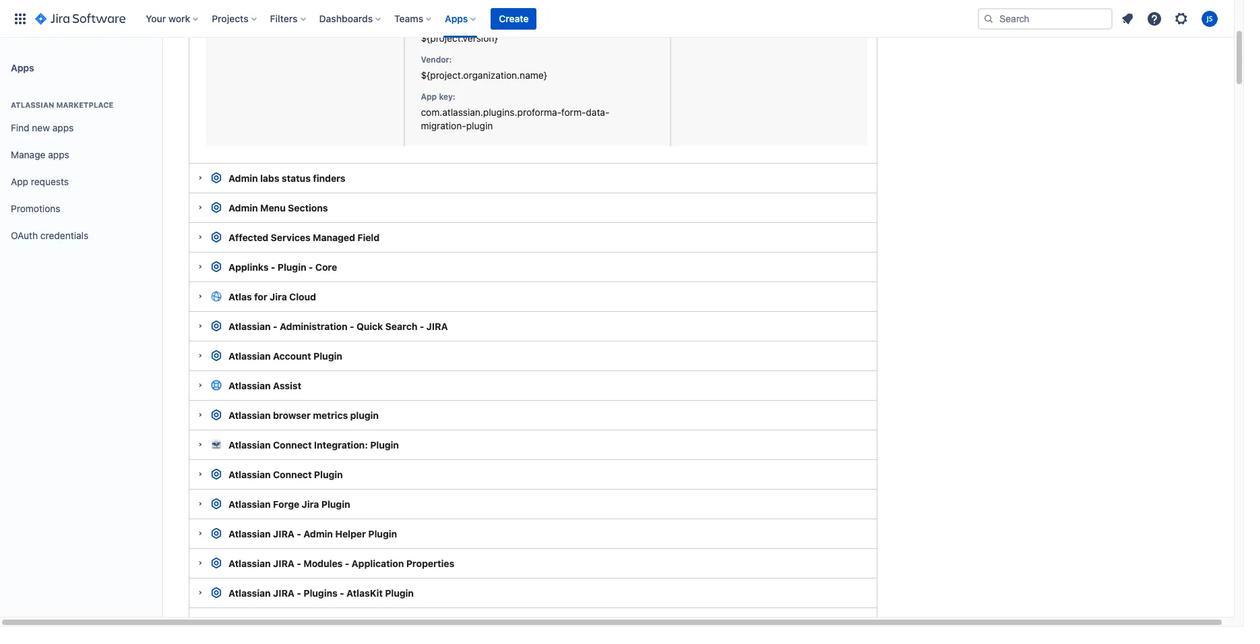Task type: describe. For each thing, give the bounding box(es) containing it.
services
[[271, 232, 311, 243]]

2 vertical spatial admin
[[304, 529, 333, 540]]

atlassian marketplace
[[11, 100, 114, 109]]

connect for integration:
[[273, 439, 312, 451]]

atlassian for atlassian assist
[[229, 380, 271, 392]]

plugin down "services"
[[278, 261, 307, 273]]

helper
[[335, 529, 366, 540]]

com.atlassian.plugins.proforma-
[[421, 107, 562, 118]]

atlassian jira - plugins - atlaskit plugin
[[229, 588, 414, 599]]

available
[[293, 12, 331, 23]]

credentials
[[40, 230, 88, 241]]

jira for forge
[[302, 499, 319, 510]]

browser
[[273, 410, 311, 421]]

finders
[[313, 172, 346, 184]]

- right search
[[420, 321, 424, 332]]

affected
[[229, 232, 269, 243]]

app for app requests
[[11, 176, 28, 187]]

atlassian forge jira plugin
[[229, 499, 350, 510]]

form-
[[562, 107, 586, 118]]

manage apps link
[[5, 142, 156, 169]]

atlassian for atlassian browser metrics plugin
[[229, 410, 271, 421]]

- right modules
[[345, 558, 350, 570]]

new
[[32, 122, 50, 133]]

atlas
[[229, 291, 252, 303]]

atlaskit
[[347, 588, 383, 599]]

atlassian - administration - quick search - jira
[[229, 321, 448, 332]]

0 horizontal spatial apps
[[11, 62, 34, 73]]

- down atlassian forge jira plugin
[[297, 529, 301, 540]]

plugin up application
[[368, 529, 397, 540]]

forge
[[273, 499, 300, 510]]

affected services managed field
[[229, 232, 380, 243]]

cloud
[[289, 291, 316, 303]]

plugin down 'atlassian - administration - quick search - jira'
[[314, 350, 342, 362]]

projects
[[212, 12, 249, 24]]

status
[[282, 172, 311, 184]]

menu
[[260, 202, 286, 214]]

projects button
[[208, 8, 262, 29]]

oauth credentials link
[[5, 223, 156, 250]]

atlassian for atlassian connect integration: plugin
[[229, 439, 271, 451]]

create
[[499, 12, 529, 24]]

- left quick
[[350, 321, 354, 332]]

applinks
[[229, 261, 269, 273]]

0 horizontal spatial plugin
[[350, 410, 379, 421]]

no screenshots available
[[222, 12, 331, 23]]

atlassian account plugin
[[229, 350, 342, 362]]

apps button
[[441, 8, 482, 29]]

app key: com.atlassian.plugins.proforma-form-data- migration-plugin
[[421, 92, 610, 132]]

promotions link
[[5, 196, 156, 223]]

atlassian for atlassian jira - admin helper plugin
[[229, 529, 271, 540]]

atlassian jira - admin helper plugin
[[229, 529, 397, 540]]

atlassian connect plugin
[[229, 469, 343, 481]]

1 vertical spatial apps
[[48, 149, 69, 160]]

core
[[315, 261, 337, 273]]

administration
[[280, 321, 348, 332]]

vendor: ${project.organization.name}
[[421, 55, 547, 81]]

help image
[[1147, 10, 1163, 27]]

plugin right integration:
[[370, 439, 399, 451]]

banner containing your work
[[0, 0, 1235, 38]]

app requests link
[[5, 169, 156, 196]]

jira right search
[[427, 321, 448, 332]]

requests
[[31, 176, 69, 187]]

plugin up helper
[[321, 499, 350, 510]]

create button
[[491, 8, 537, 29]]

primary element
[[8, 0, 978, 37]]

vendor:
[[421, 55, 452, 65]]

teams
[[395, 12, 424, 24]]

jira for atlassian jira - modules - application properties
[[273, 558, 295, 570]]

search
[[385, 321, 418, 332]]

apps inside 'popup button'
[[445, 12, 468, 24]]

app for app key: com.atlassian.plugins.proforma-form-data- migration-plugin
[[421, 92, 437, 102]]

metrics
[[313, 410, 348, 421]]

sections
[[288, 202, 328, 214]]

manage apps
[[11, 149, 69, 160]]

admin for admin labs status finders
[[229, 172, 258, 184]]



Task type: locate. For each thing, give the bounding box(es) containing it.
-
[[271, 261, 275, 273], [309, 261, 313, 273], [273, 321, 278, 332], [350, 321, 354, 332], [420, 321, 424, 332], [297, 529, 301, 540], [297, 558, 301, 570], [345, 558, 350, 570], [297, 588, 301, 599], [340, 588, 344, 599]]

filters button
[[266, 8, 311, 29]]

modules
[[304, 558, 343, 570]]

admin
[[229, 172, 258, 184], [229, 202, 258, 214], [304, 529, 333, 540]]

plugin right atlaskit
[[385, 588, 414, 599]]

connect up atlassian forge jira plugin
[[273, 469, 312, 481]]

admin labs status finders
[[229, 172, 346, 184]]

0 vertical spatial apps
[[445, 12, 468, 24]]

app inside the atlassian marketplace group
[[11, 176, 28, 187]]

app
[[421, 92, 437, 102], [11, 176, 28, 187]]

connect for plugin
[[273, 469, 312, 481]]

admin left menu
[[229, 202, 258, 214]]

1 vertical spatial apps
[[11, 62, 34, 73]]

atlassian assist
[[229, 380, 302, 392]]

${project.organization.name}
[[421, 70, 547, 81]]

key:
[[439, 92, 456, 102]]

apps right new
[[52, 122, 74, 133]]

properties
[[406, 558, 455, 570]]

Search field
[[978, 8, 1113, 29]]

1 vertical spatial app
[[11, 176, 28, 187]]

atlassian for atlassian jira - modules - application properties
[[229, 558, 271, 570]]

2 connect from the top
[[273, 469, 312, 481]]

atlassian browser metrics plugin
[[229, 410, 379, 421]]

appswitcher icon image
[[12, 10, 28, 27]]

jira right for
[[270, 291, 287, 303]]

assist
[[273, 380, 302, 392]]

settings image
[[1174, 10, 1190, 27]]

banner
[[0, 0, 1235, 38]]

0 horizontal spatial app
[[11, 176, 28, 187]]

dashboards
[[319, 12, 373, 24]]

plugin
[[466, 120, 493, 132], [350, 410, 379, 421]]

find
[[11, 122, 29, 133]]

0 vertical spatial plugin
[[466, 120, 493, 132]]

managed
[[313, 232, 355, 243]]

0 vertical spatial connect
[[273, 439, 312, 451]]

- down atlas for jira cloud
[[273, 321, 278, 332]]

apps up ${project.version}
[[445, 12, 468, 24]]

version:
[[421, 18, 454, 28]]

screenshots
[[237, 12, 291, 23]]

oauth
[[11, 230, 38, 241]]

atlas for jira cloud
[[229, 291, 316, 303]]

find new apps link
[[5, 115, 156, 142]]

admin up modules
[[304, 529, 333, 540]]

your work
[[146, 12, 190, 24]]

plugin
[[278, 261, 307, 273], [314, 350, 342, 362], [370, 439, 399, 451], [314, 469, 343, 481], [321, 499, 350, 510], [368, 529, 397, 540], [385, 588, 414, 599]]

work
[[169, 12, 190, 24]]

1 horizontal spatial jira
[[302, 499, 319, 510]]

data-
[[586, 107, 610, 118]]

0 vertical spatial admin
[[229, 172, 258, 184]]

atlassian marketplace group
[[5, 86, 156, 254]]

1 horizontal spatial apps
[[445, 12, 468, 24]]

your profile and settings image
[[1202, 10, 1219, 27]]

jira left plugins
[[273, 588, 295, 599]]

atlassian inside group
[[11, 100, 54, 109]]

jira left modules
[[273, 558, 295, 570]]

app inside app key: com.atlassian.plugins.proforma-form-data- migration-plugin
[[421, 92, 437, 102]]

1 vertical spatial plugin
[[350, 410, 379, 421]]

plugin inside app key: com.atlassian.plugins.proforma-form-data- migration-plugin
[[466, 120, 493, 132]]

jira software image
[[35, 10, 126, 27], [35, 10, 126, 27]]

- left modules
[[297, 558, 301, 570]]

0 horizontal spatial jira
[[270, 291, 287, 303]]

1 horizontal spatial plugin
[[466, 120, 493, 132]]

teams button
[[391, 8, 437, 29]]

1 vertical spatial jira
[[302, 499, 319, 510]]

atlassian for atlassian - administration - quick search - jira
[[229, 321, 271, 332]]

1 vertical spatial admin
[[229, 202, 258, 214]]

applinks - plugin - core
[[229, 261, 337, 273]]

plugins
[[304, 588, 338, 599]]

jira for atlassian jira - plugins - atlaskit plugin
[[273, 588, 295, 599]]

marketplace
[[56, 100, 114, 109]]

plugin down integration:
[[314, 469, 343, 481]]

jira
[[427, 321, 448, 332], [273, 529, 295, 540], [273, 558, 295, 570], [273, 588, 295, 599]]

oauth credentials
[[11, 230, 88, 241]]

${project.version}
[[421, 33, 498, 44]]

- left 'core'
[[309, 261, 313, 273]]

1 vertical spatial connect
[[273, 469, 312, 481]]

- right plugins
[[340, 588, 344, 599]]

for
[[254, 291, 267, 303]]

1 connect from the top
[[273, 439, 312, 451]]

app down manage
[[11, 176, 28, 187]]

admin menu sections
[[229, 202, 328, 214]]

apps down appswitcher icon
[[11, 62, 34, 73]]

- right applinks
[[271, 261, 275, 273]]

atlassian connect integration: plugin
[[229, 439, 399, 451]]

admin left labs at the left top of the page
[[229, 172, 258, 184]]

labs
[[260, 172, 280, 184]]

apps
[[52, 122, 74, 133], [48, 149, 69, 160]]

migration-
[[421, 120, 466, 132]]

0 vertical spatial app
[[421, 92, 437, 102]]

jira for for
[[270, 291, 287, 303]]

0 vertical spatial jira
[[270, 291, 287, 303]]

atlassian jira - modules - application properties
[[229, 558, 455, 570]]

jira down forge
[[273, 529, 295, 540]]

integration:
[[314, 439, 368, 451]]

connect down browser
[[273, 439, 312, 451]]

app requests
[[11, 176, 69, 187]]

connect
[[273, 439, 312, 451], [273, 469, 312, 481]]

version: ${project.version}
[[421, 18, 498, 44]]

atlassian for atlassian account plugin
[[229, 350, 271, 362]]

your
[[146, 12, 166, 24]]

account
[[273, 350, 311, 362]]

apps up requests at the left
[[48, 149, 69, 160]]

atlassian for atlassian jira - plugins - atlaskit plugin
[[229, 588, 271, 599]]

search image
[[984, 13, 995, 24]]

atlassian for atlassian marketplace
[[11, 100, 54, 109]]

quick
[[357, 321, 383, 332]]

find new apps
[[11, 122, 74, 133]]

jira for atlassian jira - admin helper plugin
[[273, 529, 295, 540]]

no
[[222, 12, 235, 23]]

admin for admin menu sections
[[229, 202, 258, 214]]

atlassian for atlassian forge jira plugin
[[229, 499, 271, 510]]

field
[[358, 232, 380, 243]]

sidebar navigation image
[[147, 54, 177, 81]]

dashboards button
[[315, 8, 387, 29]]

filters
[[270, 12, 298, 24]]

plugin down com.atlassian.plugins.proforma-
[[466, 120, 493, 132]]

notifications image
[[1120, 10, 1136, 27]]

atlassian
[[11, 100, 54, 109], [229, 321, 271, 332], [229, 350, 271, 362], [229, 380, 271, 392], [229, 410, 271, 421], [229, 439, 271, 451], [229, 469, 271, 481], [229, 499, 271, 510], [229, 529, 271, 540], [229, 558, 271, 570], [229, 588, 271, 599]]

- left plugins
[[297, 588, 301, 599]]

atlassian for atlassian connect plugin
[[229, 469, 271, 481]]

jira right forge
[[302, 499, 319, 510]]

manage
[[11, 149, 46, 160]]

0 vertical spatial apps
[[52, 122, 74, 133]]

app left key:
[[421, 92, 437, 102]]

plugin right metrics
[[350, 410, 379, 421]]

application
[[352, 558, 404, 570]]

your work button
[[142, 8, 204, 29]]

jira
[[270, 291, 287, 303], [302, 499, 319, 510]]

promotions
[[11, 203, 60, 214]]

1 horizontal spatial app
[[421, 92, 437, 102]]



Task type: vqa. For each thing, say whether or not it's contained in the screenshot.
Atlassian related to Atlassian - Administration - Quick Search - JIRA
yes



